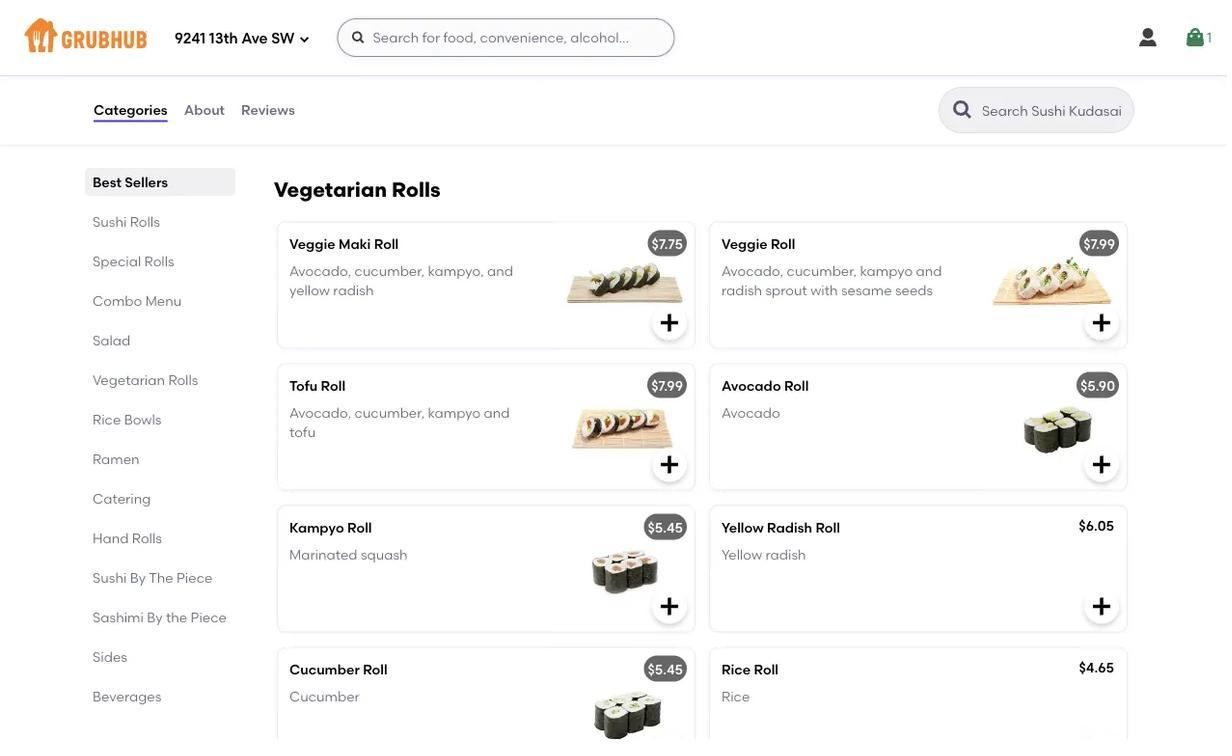 Task type: locate. For each thing, give the bounding box(es) containing it.
salad down combo
[[93, 332, 131, 348]]

by left the
[[130, 569, 146, 586]]

0 vertical spatial yellow
[[722, 519, 764, 535]]

roll
[[374, 235, 399, 252], [771, 235, 796, 252], [321, 377, 346, 394], [785, 377, 809, 394], [347, 519, 372, 535], [816, 519, 841, 535], [363, 661, 388, 677], [754, 661, 779, 677]]

roll for avocado, cucumber, kampyo and tofu
[[321, 377, 346, 394]]

0 vertical spatial piece
[[177, 569, 213, 586]]

$3.50
[[648, 25, 683, 41]]

and inside avocado, cucumber, kampyo and radish sprout with sesame seeds
[[916, 263, 942, 279]]

avocado, down veggie roll
[[722, 263, 784, 279]]

svg image
[[1137, 26, 1160, 49], [1184, 26, 1207, 49], [351, 30, 366, 45], [299, 33, 310, 45], [658, 311, 681, 334], [1091, 311, 1114, 334], [1091, 453, 1114, 476], [658, 595, 681, 618], [658, 737, 681, 740], [1091, 737, 1114, 740]]

0 vertical spatial $5.45
[[648, 519, 683, 535]]

1 vertical spatial svg image
[[1091, 595, 1114, 618]]

sushi by the piece
[[93, 569, 213, 586]]

0 vertical spatial cucumber
[[290, 661, 360, 677]]

1 horizontal spatial svg image
[[1091, 595, 1114, 618]]

2 $5.45 from the top
[[648, 661, 683, 677]]

veggie for veggie maki roll
[[290, 235, 335, 252]]

1 horizontal spatial radish
[[722, 282, 762, 299]]

svg image
[[658, 453, 681, 476], [1091, 595, 1114, 618]]

hand rolls
[[93, 530, 162, 546]]

1 vertical spatial vegetarian rolls
[[93, 372, 198, 388]]

by left "the"
[[147, 609, 163, 625]]

kampyo,
[[428, 263, 484, 279]]

1 cucumber from the top
[[290, 661, 360, 677]]

salad
[[354, 25, 393, 41], [93, 332, 131, 348]]

1 vertical spatial rice
[[722, 661, 751, 677]]

sashimi
[[93, 609, 144, 625]]

0 vertical spatial avocado
[[722, 377, 781, 394]]

by inside sashimi by the piece tab
[[147, 609, 163, 625]]

combo menu tab
[[93, 290, 228, 311]]

sushi inside tab
[[93, 213, 127, 230]]

salad right seaweed in the top left of the page
[[354, 25, 393, 41]]

avocado for avocado roll
[[722, 377, 781, 394]]

1 sushi from the top
[[93, 213, 127, 230]]

1 vertical spatial salad
[[93, 332, 131, 348]]

$6.05
[[1079, 517, 1115, 534]]

1 avocado from the top
[[722, 377, 781, 394]]

cucumber, inside avocado, cucumber, kampyo and radish sprout with sesame seeds
[[787, 263, 857, 279]]

by for the
[[147, 609, 163, 625]]

0 horizontal spatial radish
[[333, 282, 374, 299]]

1 veggie from the left
[[290, 235, 335, 252]]

0 horizontal spatial vegetarian rolls
[[93, 372, 198, 388]]

vegetarian rolls
[[274, 177, 441, 202], [93, 372, 198, 388]]

veggie roll
[[722, 235, 796, 252]]

2 avocado from the top
[[722, 405, 780, 421]]

rice for rice bowls
[[93, 411, 121, 428]]

radish down radish
[[766, 546, 806, 563]]

rolls down sellers in the top left of the page
[[130, 213, 160, 230]]

cucumber,
[[355, 263, 425, 279], [787, 263, 857, 279], [355, 405, 425, 421]]

0 vertical spatial svg image
[[658, 453, 681, 476]]

0 vertical spatial $7.99
[[1084, 235, 1116, 252]]

vegetarian inside "tab"
[[93, 372, 165, 388]]

$5.45
[[648, 519, 683, 535], [648, 661, 683, 677]]

the
[[166, 609, 187, 625]]

rolls right hand
[[132, 530, 162, 546]]

radish left sprout
[[722, 282, 762, 299]]

1 vertical spatial by
[[147, 609, 163, 625]]

roll for cucumber
[[363, 661, 388, 677]]

bowls
[[124, 411, 162, 428]]

with
[[811, 282, 838, 299]]

yellow
[[290, 282, 330, 299]]

yellow up yellow radish
[[722, 519, 764, 535]]

about
[[184, 102, 225, 118]]

0 vertical spatial rice
[[93, 411, 121, 428]]

1 yellow from the top
[[722, 519, 764, 535]]

avocado, for radish
[[290, 263, 351, 279]]

$5.90
[[1081, 377, 1116, 394]]

1 horizontal spatial veggie
[[722, 235, 768, 252]]

cucumber roll
[[290, 661, 388, 677]]

avocado, inside avocado, cucumber, kampyo and radish sprout with sesame seeds
[[722, 263, 784, 279]]

avocado, inside avocado, cucumber, kampyo, and yellow radish
[[290, 263, 351, 279]]

sesame
[[841, 282, 892, 299]]

0 vertical spatial kampyo
[[860, 263, 913, 279]]

1 vertical spatial sushi
[[93, 569, 127, 586]]

rolls for vegetarian rolls "tab"
[[168, 372, 198, 388]]

piece
[[177, 569, 213, 586], [191, 609, 227, 625]]

tofu
[[290, 424, 316, 441]]

svg image for yellow radish
[[1091, 595, 1114, 618]]

by for the
[[130, 569, 146, 586]]

and inside avocado, cucumber, kampyo, and yellow radish
[[487, 263, 513, 279]]

cucumber
[[290, 661, 360, 677], [290, 688, 360, 705]]

piece right the
[[177, 569, 213, 586]]

rolls inside "tab"
[[168, 372, 198, 388]]

vegetarian up the veggie maki roll in the top left of the page
[[274, 177, 387, 202]]

vegetarian
[[274, 177, 387, 202], [93, 372, 165, 388]]

2 veggie from the left
[[722, 235, 768, 252]]

0 horizontal spatial $7.99
[[652, 377, 683, 394]]

roll for marinated squash
[[347, 519, 372, 535]]

0 horizontal spatial veggie
[[290, 235, 335, 252]]

1 vertical spatial vegetarian
[[93, 372, 165, 388]]

cucumber, for radish
[[355, 263, 425, 279]]

and for avocado, cucumber, kampyo, and yellow radish
[[487, 263, 513, 279]]

1 horizontal spatial vegetarian
[[274, 177, 387, 202]]

1 vertical spatial piece
[[191, 609, 227, 625]]

rice inside tab
[[93, 411, 121, 428]]

0 horizontal spatial vegetarian
[[93, 372, 165, 388]]

2 yellow from the top
[[722, 546, 763, 563]]

and
[[487, 263, 513, 279], [916, 263, 942, 279], [484, 405, 510, 421]]

rice
[[93, 411, 121, 428], [722, 661, 751, 677], [722, 688, 750, 705]]

1 vertical spatial $5.45
[[648, 661, 683, 677]]

2 cucumber from the top
[[290, 688, 360, 705]]

veggie left maki
[[290, 235, 335, 252]]

avocado roll image
[[982, 364, 1127, 490]]

yellow radish roll
[[722, 519, 841, 535]]

cucumber for cucumber roll
[[290, 661, 360, 677]]

1
[[1207, 29, 1212, 46]]

yellow
[[722, 519, 764, 535], [722, 546, 763, 563]]

kampyo inside avocado, cucumber, kampyo and radish sprout with sesame seeds
[[860, 263, 913, 279]]

1 vertical spatial cucumber
[[290, 688, 360, 705]]

0 vertical spatial salad
[[354, 25, 393, 41]]

radish
[[333, 282, 374, 299], [722, 282, 762, 299], [766, 546, 806, 563]]

reviews
[[241, 102, 295, 118]]

sashimi by the piece
[[93, 609, 227, 625]]

avocado,
[[290, 263, 351, 279], [722, 263, 784, 279], [290, 405, 351, 421]]

veggie maki roll
[[290, 235, 399, 252]]

catering tab
[[93, 488, 228, 509]]

yellow down yellow radish roll
[[722, 546, 763, 563]]

tofu roll
[[290, 377, 346, 394]]

rolls down salad tab
[[168, 372, 198, 388]]

sushi down 'best'
[[93, 213, 127, 230]]

and inside 'avocado, cucumber, kampyo and tofu'
[[484, 405, 510, 421]]

1 vertical spatial kampyo
[[428, 405, 481, 421]]

sw
[[271, 30, 295, 47]]

avocado
[[722, 377, 781, 394], [722, 405, 780, 421]]

$7.99
[[1084, 235, 1116, 252], [652, 377, 683, 394]]

yellow for yellow radish
[[722, 546, 763, 563]]

1 horizontal spatial vegetarian rolls
[[274, 177, 441, 202]]

salad tab
[[93, 330, 228, 350]]

rolls up the veggie maki roll in the top left of the page
[[392, 177, 441, 202]]

piece for sashimi by the piece
[[191, 609, 227, 625]]

kampyo
[[860, 263, 913, 279], [428, 405, 481, 421]]

1 horizontal spatial by
[[147, 609, 163, 625]]

avocado, cucumber, kampyo and radish sprout with sesame seeds
[[722, 263, 942, 299]]

sushi
[[93, 213, 127, 230], [93, 569, 127, 586]]

sushi by the piece tab
[[93, 567, 228, 588]]

rolls
[[392, 177, 441, 202], [130, 213, 160, 230], [144, 253, 174, 269], [168, 372, 198, 388], [132, 530, 162, 546]]

cucumber, inside avocado, cucumber, kampyo, and yellow radish
[[355, 263, 425, 279]]

veggie
[[290, 235, 335, 252], [722, 235, 768, 252]]

vegetarian rolls up bowls
[[93, 372, 198, 388]]

veggie up sprout
[[722, 235, 768, 252]]

$7.75
[[652, 235, 683, 252]]

hand
[[93, 530, 129, 546]]

0 horizontal spatial svg image
[[658, 453, 681, 476]]

1 vertical spatial avocado
[[722, 405, 780, 421]]

sushi down hand
[[93, 569, 127, 586]]

yellow radish
[[722, 546, 806, 563]]

ave
[[241, 30, 268, 47]]

1 horizontal spatial $7.99
[[1084, 235, 1116, 252]]

and for avocado, cucumber, kampyo and radish sprout with sesame seeds
[[916, 263, 942, 279]]

0 vertical spatial by
[[130, 569, 146, 586]]

1 horizontal spatial kampyo
[[860, 263, 913, 279]]

seeds
[[896, 282, 933, 299]]

avocado, up tofu
[[290, 405, 351, 421]]

marinated squash
[[290, 546, 408, 563]]

by
[[130, 569, 146, 586], [147, 609, 163, 625]]

vegetarian up rice bowls
[[93, 372, 165, 388]]

2 sushi from the top
[[93, 569, 127, 586]]

squash
[[361, 546, 408, 563]]

0 horizontal spatial by
[[130, 569, 146, 586]]

rolls for 'sushi rolls' tab
[[130, 213, 160, 230]]

vegetarian rolls inside "tab"
[[93, 372, 198, 388]]

1 vertical spatial yellow
[[722, 546, 763, 563]]

sushi inside tab
[[93, 569, 127, 586]]

beverages tab
[[93, 686, 228, 706]]

kampyo inside 'avocado, cucumber, kampyo and tofu'
[[428, 405, 481, 421]]

0 horizontal spatial kampyo
[[428, 405, 481, 421]]

rolls inside tab
[[130, 213, 160, 230]]

$7.99 for avocado, cucumber, kampyo and radish sprout with sesame seeds
[[1084, 235, 1116, 252]]

1 $5.45 from the top
[[648, 519, 683, 535]]

menu
[[145, 292, 182, 309]]

9241
[[175, 30, 206, 47]]

radish
[[767, 519, 813, 535]]

piece right "the"
[[191, 609, 227, 625]]

radish right yellow
[[333, 282, 374, 299]]

combo
[[93, 292, 142, 309]]

0 horizontal spatial salad
[[93, 332, 131, 348]]

radish inside avocado, cucumber, kampyo, and yellow radish
[[333, 282, 374, 299]]

Search for food, convenience, alcohol... search field
[[337, 18, 675, 57]]

roll for avocado, cucumber, kampyo and radish sprout with sesame seeds
[[771, 235, 796, 252]]

1 vertical spatial $7.99
[[652, 377, 683, 394]]

rolls down 'sushi rolls' tab
[[144, 253, 174, 269]]

vegetarian rolls up maki
[[274, 177, 441, 202]]

$5.45 for yellow radish roll
[[648, 519, 683, 535]]

avocado, up yellow
[[290, 263, 351, 279]]

1 horizontal spatial salad
[[354, 25, 393, 41]]

kampyo roll image
[[550, 506, 695, 632]]

0 vertical spatial sushi
[[93, 213, 127, 230]]

by inside sushi by the piece tab
[[130, 569, 146, 586]]

cucumber roll image
[[550, 648, 695, 740]]



Task type: describe. For each thing, give the bounding box(es) containing it.
$4.65
[[1079, 659, 1115, 675]]

cucumber for cucumber
[[290, 688, 360, 705]]

vegetarian rolls tab
[[93, 370, 228, 390]]

hand rolls tab
[[93, 528, 228, 548]]

rice bowls tab
[[93, 409, 228, 429]]

rice bowls
[[93, 411, 162, 428]]

main navigation navigation
[[0, 0, 1228, 75]]

0 vertical spatial vegetarian rolls
[[274, 177, 441, 202]]

ramen tab
[[93, 449, 228, 469]]

sushi for sushi by the piece
[[93, 569, 127, 586]]

kampyo
[[290, 519, 344, 535]]

sushi rolls tab
[[93, 211, 228, 232]]

2 horizontal spatial radish
[[766, 546, 806, 563]]

rice roll
[[722, 661, 779, 677]]

special rolls
[[93, 253, 174, 269]]

about button
[[183, 75, 226, 145]]

roll for rice
[[754, 661, 779, 677]]

piece for sushi by the piece
[[177, 569, 213, 586]]

avocado for avocado
[[722, 405, 780, 421]]

veggie roll image
[[982, 222, 1127, 348]]

sushi rolls
[[93, 213, 160, 230]]

best sellers tab
[[93, 172, 228, 192]]

sides
[[93, 649, 127, 665]]

avocado, inside 'avocado, cucumber, kampyo and tofu'
[[290, 405, 351, 421]]

veggie maki roll image
[[550, 222, 695, 348]]

sushi for sushi rolls
[[93, 213, 127, 230]]

13th
[[209, 30, 238, 47]]

rolls for the special rolls tab
[[144, 253, 174, 269]]

tofu roll image
[[550, 364, 695, 490]]

2 vertical spatial rice
[[722, 688, 750, 705]]

sashimi by the piece tab
[[93, 607, 228, 627]]

search icon image
[[952, 98, 975, 122]]

avocado, cucumber, kampyo and tofu
[[290, 405, 510, 441]]

kampyo for avocado, cucumber, kampyo and tofu
[[428, 405, 481, 421]]

combo menu
[[93, 292, 182, 309]]

kampyo for avocado, cucumber, kampyo and radish sprout with sesame seeds
[[860, 263, 913, 279]]

salad inside salad tab
[[93, 332, 131, 348]]

$5.45 for rice roll
[[648, 661, 683, 677]]

kampyo roll
[[290, 519, 372, 535]]

categories
[[94, 102, 168, 118]]

seaweed
[[290, 25, 351, 41]]

rice for rice roll
[[722, 661, 751, 677]]

cucumber, inside 'avocado, cucumber, kampyo and tofu'
[[355, 405, 425, 421]]

seaweed salad image
[[550, 12, 695, 137]]

cucumber, for sprout
[[787, 263, 857, 279]]

maki
[[339, 235, 371, 252]]

rolls for "hand rolls" tab
[[132, 530, 162, 546]]

svg image inside the '1' button
[[1184, 26, 1207, 49]]

radish inside avocado, cucumber, kampyo and radish sprout with sesame seeds
[[722, 282, 762, 299]]

catering
[[93, 490, 151, 507]]

seaweed salad
[[290, 25, 393, 41]]

avocado, for sprout
[[722, 263, 784, 279]]

the
[[149, 569, 173, 586]]

veggie for veggie roll
[[722, 235, 768, 252]]

special
[[93, 253, 141, 269]]

marinated
[[290, 546, 358, 563]]

Search Sushi Kudasai search field
[[981, 101, 1128, 120]]

roll for avocado
[[785, 377, 809, 394]]

best sellers
[[93, 174, 168, 190]]

ramen
[[93, 451, 140, 467]]

yellow for yellow radish roll
[[722, 519, 764, 535]]

9241 13th ave sw
[[175, 30, 295, 47]]

beverages
[[93, 688, 161, 705]]

sellers
[[125, 174, 168, 190]]

svg image for avocado, cucumber, kampyo and tofu
[[658, 453, 681, 476]]

reviews button
[[240, 75, 296, 145]]

and for avocado, cucumber, kampyo and tofu
[[484, 405, 510, 421]]

1 button
[[1184, 20, 1212, 55]]

avocado, cucumber, kampyo, and yellow radish
[[290, 263, 513, 299]]

sides tab
[[93, 647, 228, 667]]

0 vertical spatial vegetarian
[[274, 177, 387, 202]]

tofu
[[290, 377, 318, 394]]

sprout
[[766, 282, 808, 299]]

best
[[93, 174, 122, 190]]

$7.99 for avocado, cucumber, kampyo and tofu
[[652, 377, 683, 394]]

categories button
[[93, 75, 169, 145]]

special rolls tab
[[93, 251, 228, 271]]

avocado roll
[[722, 377, 809, 394]]



Task type: vqa. For each thing, say whether or not it's contained in the screenshot.
Via Mia Garden Salad
no



